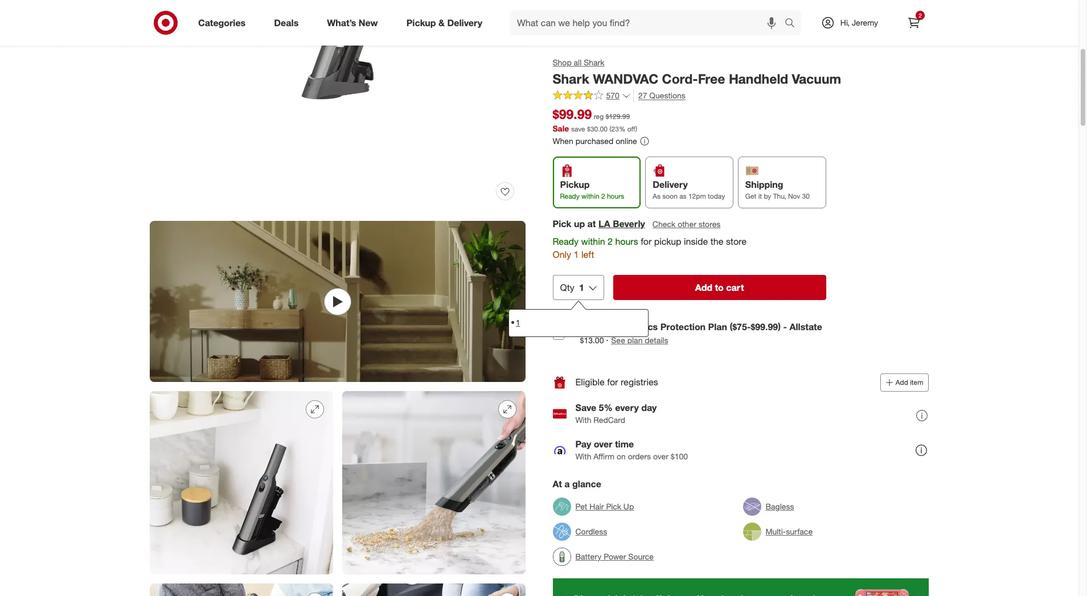 Task type: describe. For each thing, give the bounding box(es) containing it.
redcard
[[594, 415, 626, 425]]

0 horizontal spatial 1
[[516, 318, 521, 327]]

day
[[642, 402, 657, 414]]

jeremy
[[852, 18, 878, 27]]

hours inside pickup ready within 2 hours
[[607, 192, 625, 201]]

pickup ready within 2 hours
[[560, 179, 625, 201]]

hours inside ready within 2 hours for pickup inside the store only 1 left
[[616, 236, 639, 247]]

12pm
[[689, 192, 706, 201]]

nov
[[789, 192, 801, 201]]

delivery inside delivery as soon as 12pm today
[[653, 179, 688, 190]]

cart
[[727, 282, 744, 293]]

vacuum
[[792, 71, 842, 87]]

search button
[[780, 10, 807, 38]]

570 link
[[553, 89, 631, 103]]

at
[[588, 218, 596, 230]]

power
[[604, 552, 627, 562]]

surface
[[786, 527, 813, 536]]

add item
[[896, 378, 924, 387]]

(
[[610, 125, 612, 134]]

pickup & delivery
[[406, 17, 482, 28]]

cordless button
[[553, 519, 608, 544]]

what's new link
[[317, 10, 392, 35]]

add to cart button
[[614, 275, 826, 300]]

multi-surface
[[766, 527, 813, 536]]

·
[[607, 334, 609, 346]]

1 horizontal spatial over
[[654, 452, 669, 462]]

search
[[780, 18, 807, 29]]

0 vertical spatial delivery
[[447, 17, 482, 28]]

27 questions
[[639, 90, 686, 100]]

save
[[572, 125, 586, 134]]

2 year electronics protection plan ($75-$99.99) - allstate $13.00 · see plan details
[[580, 321, 823, 346]]

beverly
[[613, 218, 646, 230]]

within inside ready within 2 hours for pickup inside the store only 1 left
[[582, 236, 606, 247]]

30
[[803, 192, 810, 201]]

0 horizontal spatial pick
[[553, 218, 572, 230]]

qty
[[560, 282, 575, 293]]

shark wandvac cord-free handheld vacuum, 2 of 18, play video image
[[150, 221, 526, 382]]

la beverly button
[[599, 218, 646, 231]]

categories link
[[189, 10, 260, 35]]

plan
[[628, 335, 643, 345]]

2 link
[[902, 10, 927, 35]]

2 inside 2 year electronics protection plan ($75-$99.99) - allstate $13.00 · see plan details
[[580, 321, 585, 333]]

with inside pay over time with affirm on orders over $100
[[576, 452, 592, 462]]

$129.99
[[606, 112, 630, 121]]

pay over time with affirm on orders over $100
[[576, 439, 688, 462]]

2 inside pickup ready within 2 hours
[[602, 192, 606, 201]]

online
[[616, 136, 637, 146]]

0 vertical spatial shark
[[584, 58, 605, 67]]

What can we help you find? suggestions appear below search field
[[510, 10, 788, 35]]

shark wandvac cord-free handheld vacuum, 4 of 18 image
[[342, 391, 526, 575]]

affirm
[[594, 452, 615, 462]]

pet
[[576, 502, 588, 511]]

by
[[764, 192, 772, 201]]

pickup & delivery link
[[397, 10, 497, 35]]

as
[[680, 192, 687, 201]]

delivery as soon as 12pm today
[[653, 179, 725, 201]]

)
[[636, 125, 638, 134]]

thu,
[[774, 192, 787, 201]]

pickup for ready
[[560, 179, 590, 190]]

categories
[[198, 17, 246, 28]]

27 questions link
[[634, 89, 686, 102]]

ready within 2 hours for pickup inside the store only 1 left
[[553, 236, 747, 260]]

plan
[[709, 321, 728, 333]]

battery
[[576, 552, 602, 562]]

up
[[574, 218, 585, 230]]

$
[[588, 125, 591, 134]]

allstate
[[790, 321, 823, 333]]

hi,
[[841, 18, 850, 27]]

when
[[553, 136, 574, 146]]

multi-surface button
[[743, 519, 813, 544]]

purchased
[[576, 136, 614, 146]]

year
[[588, 321, 607, 333]]

1 vertical spatial for
[[608, 377, 619, 388]]

handheld
[[729, 71, 789, 87]]

at a glance
[[553, 478, 602, 490]]

today
[[708, 192, 725, 201]]

as
[[653, 192, 661, 201]]

store
[[726, 236, 747, 247]]

shark wandvac cord-free handheld vacuum, 6 of 18 image
[[342, 584, 526, 596]]

add for add item
[[896, 378, 909, 387]]

save
[[576, 402, 597, 414]]

sale
[[553, 124, 569, 134]]

see
[[612, 335, 626, 345]]

bagless
[[766, 502, 795, 511]]

reg
[[594, 112, 604, 121]]

free
[[698, 71, 726, 87]]



Task type: locate. For each thing, give the bounding box(es) containing it.
pickup left '&' on the left top
[[406, 17, 436, 28]]

item
[[911, 378, 924, 387]]

0 horizontal spatial add
[[696, 282, 713, 293]]

0 horizontal spatial for
[[608, 377, 619, 388]]

off
[[628, 125, 636, 134]]

for left "pickup"
[[641, 236, 652, 247]]

check other stores
[[653, 220, 721, 229]]

save 5% every day with redcard
[[576, 402, 657, 425]]

2 inside ready within 2 hours for pickup inside the store only 1 left
[[608, 236, 613, 247]]

23
[[612, 125, 619, 134]]

add to cart
[[696, 282, 744, 293]]

1 horizontal spatial 1
[[574, 249, 579, 260]]

1 link
[[516, 310, 641, 336]]

delivery up 'soon'
[[653, 179, 688, 190]]

0 vertical spatial pick
[[553, 218, 572, 230]]

1 vertical spatial ready
[[553, 236, 579, 247]]

the
[[711, 236, 724, 247]]

source
[[629, 552, 654, 562]]

pickup
[[406, 17, 436, 28], [560, 179, 590, 190]]

hours down beverly
[[616, 236, 639, 247]]

1 horizontal spatial add
[[896, 378, 909, 387]]

2 down la
[[608, 236, 613, 247]]

details
[[645, 335, 669, 345]]

bagless button
[[743, 494, 795, 519]]

wandvac
[[593, 71, 659, 87]]

pick inside button
[[607, 502, 622, 511]]

every
[[616, 402, 639, 414]]

ready inside ready within 2 hours for pickup inside the store only 1 left
[[553, 236, 579, 247]]

0 vertical spatial for
[[641, 236, 652, 247]]

for inside ready within 2 hours for pickup inside the store only 1 left
[[641, 236, 652, 247]]

with inside save 5% every day with redcard
[[576, 415, 592, 425]]

eligible
[[576, 377, 605, 388]]

hi, jeremy
[[841, 18, 878, 27]]

check other stores button
[[652, 218, 722, 231]]

1 vertical spatial over
[[654, 452, 669, 462]]

only
[[553, 249, 572, 260]]

ready inside pickup ready within 2 hours
[[560, 192, 580, 201]]

what's new
[[327, 17, 378, 28]]

ready up only
[[553, 236, 579, 247]]

pickup
[[655, 236, 682, 247]]

eligible for registries
[[576, 377, 659, 388]]

on
[[617, 452, 626, 462]]

pick up at la beverly
[[553, 218, 646, 230]]

within inside pickup ready within 2 hours
[[582, 192, 600, 201]]

27
[[639, 90, 648, 100]]

up
[[624, 502, 634, 511]]

$99.99 reg $129.99 sale save $ 30.00 ( 23 % off )
[[553, 106, 638, 134]]

1 vertical spatial within
[[582, 236, 606, 247]]

when purchased online
[[553, 136, 637, 146]]

add for add to cart
[[696, 282, 713, 293]]

0 vertical spatial 1
[[574, 249, 579, 260]]

for
[[641, 236, 652, 247], [608, 377, 619, 388]]

2 up la
[[602, 192, 606, 201]]

2 inside the 2 link
[[919, 12, 922, 19]]

within up at
[[582, 192, 600, 201]]

at
[[553, 478, 562, 490]]

1 vertical spatial delivery
[[653, 179, 688, 190]]

2 vertical spatial 1
[[516, 318, 521, 327]]

shark
[[584, 58, 605, 67], [553, 71, 590, 87]]

None checkbox
[[553, 329, 564, 340]]

add left to
[[696, 282, 713, 293]]

($75-
[[730, 321, 751, 333]]

0 horizontal spatial pickup
[[406, 17, 436, 28]]

$99.99
[[553, 106, 592, 122]]

2 left year
[[580, 321, 585, 333]]

add item button
[[881, 374, 929, 392]]

protection
[[661, 321, 706, 333]]

shark wandvac cord-free handheld vacuum, 1 of 18 image
[[150, 0, 526, 212]]

1 horizontal spatial pickup
[[560, 179, 590, 190]]

qty 1
[[560, 282, 585, 293]]

$100
[[671, 452, 688, 462]]

1
[[574, 249, 579, 260], [579, 282, 585, 293], [516, 318, 521, 327]]

questions
[[650, 90, 686, 100]]

hours up la beverly button
[[607, 192, 625, 201]]

shark right all
[[584, 58, 605, 67]]

pickup up up
[[560, 179, 590, 190]]

new
[[359, 17, 378, 28]]

battery power source
[[576, 552, 654, 562]]

2 horizontal spatial 1
[[579, 282, 585, 293]]

2 within from the top
[[582, 236, 606, 247]]

hours
[[607, 192, 625, 201], [616, 236, 639, 247]]

1 vertical spatial pickup
[[560, 179, 590, 190]]

2 right jeremy
[[919, 12, 922, 19]]

shark down all
[[553, 71, 590, 87]]

0 vertical spatial ready
[[560, 192, 580, 201]]

within
[[582, 192, 600, 201], [582, 236, 606, 247]]

over
[[594, 439, 613, 450], [654, 452, 669, 462]]

left
[[582, 249, 595, 260]]

1 vertical spatial 1
[[579, 282, 585, 293]]

1 horizontal spatial pick
[[607, 502, 622, 511]]

la
[[599, 218, 611, 230]]

0 vertical spatial within
[[582, 192, 600, 201]]

electronics
[[610, 321, 658, 333]]

inside
[[684, 236, 708, 247]]

1 vertical spatial hours
[[616, 236, 639, 247]]

1 vertical spatial with
[[576, 452, 592, 462]]

shop
[[553, 58, 572, 67]]

0 vertical spatial add
[[696, 282, 713, 293]]

within up left
[[582, 236, 606, 247]]

multi-
[[766, 527, 786, 536]]

&
[[439, 17, 445, 28]]

with down save
[[576, 415, 592, 425]]

0 vertical spatial over
[[594, 439, 613, 450]]

2
[[919, 12, 922, 19], [602, 192, 606, 201], [608, 236, 613, 247], [580, 321, 585, 333]]

deals
[[274, 17, 299, 28]]

30.00
[[591, 125, 608, 134]]

1 within from the top
[[582, 192, 600, 201]]

-
[[784, 321, 787, 333]]

for right eligible
[[608, 377, 619, 388]]

ready
[[560, 192, 580, 201], [553, 236, 579, 247]]

shark wandvac cord-free handheld vacuum, 5 of 18 image
[[150, 584, 333, 596]]

1 vertical spatial pick
[[607, 502, 622, 511]]

$13.00
[[580, 335, 604, 345]]

see plan details button
[[612, 335, 669, 346]]

check
[[653, 220, 676, 229]]

with
[[576, 415, 592, 425], [576, 452, 592, 462]]

to
[[715, 282, 724, 293]]

over left the $100
[[654, 452, 669, 462]]

0 horizontal spatial delivery
[[447, 17, 482, 28]]

soon
[[663, 192, 678, 201]]

0 vertical spatial pickup
[[406, 17, 436, 28]]

what's
[[327, 17, 356, 28]]

1 horizontal spatial delivery
[[653, 179, 688, 190]]

1 inside ready within 2 hours for pickup inside the store only 1 left
[[574, 249, 579, 260]]

570
[[607, 91, 620, 100]]

0 vertical spatial with
[[576, 415, 592, 425]]

ready up up
[[560, 192, 580, 201]]

with down pay
[[576, 452, 592, 462]]

advertisement region
[[553, 579, 929, 596]]

shop all shark shark wandvac cord-free handheld vacuum
[[553, 58, 842, 87]]

0 vertical spatial hours
[[607, 192, 625, 201]]

cordless
[[576, 527, 608, 536]]

delivery right '&' on the left top
[[447, 17, 482, 28]]

pet hair pick up button
[[553, 494, 634, 519]]

2 with from the top
[[576, 452, 592, 462]]

all
[[574, 58, 582, 67]]

1 vertical spatial shark
[[553, 71, 590, 87]]

over up "affirm"
[[594, 439, 613, 450]]

orders
[[628, 452, 651, 462]]

delivery
[[447, 17, 482, 28], [653, 179, 688, 190]]

pickup inside pickup ready within 2 hours
[[560, 179, 590, 190]]

pickup for &
[[406, 17, 436, 28]]

pay
[[576, 439, 592, 450]]

0 horizontal spatial over
[[594, 439, 613, 450]]

1 vertical spatial add
[[896, 378, 909, 387]]

it
[[759, 192, 762, 201]]

$99.99)
[[751, 321, 781, 333]]

add left item
[[896, 378, 909, 387]]

1 with from the top
[[576, 415, 592, 425]]

hair
[[590, 502, 604, 511]]

shark wandvac cord-free handheld vacuum, 3 of 18 image
[[150, 391, 333, 575]]

1 horizontal spatial for
[[641, 236, 652, 247]]



Task type: vqa. For each thing, say whether or not it's contained in the screenshot.
(H) within the Dimensions (Overall): 3.76 Inches (H) x 8.7 Inches (W) x 3.67 Inches (D) Weight: 2.11 Pounds Estimated Charge Time: 4 Hours
no



